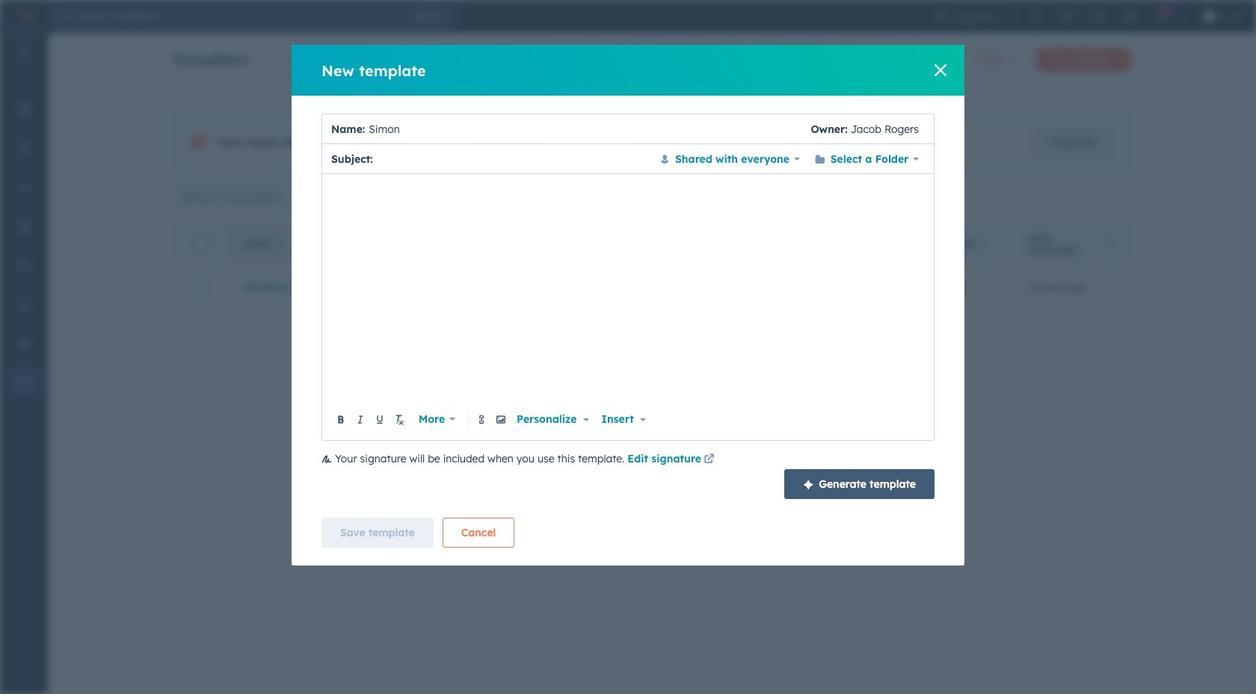 Task type: locate. For each thing, give the bounding box(es) containing it.
marketplaces image
[[1061, 10, 1073, 22]]

1 horizontal spatial press to sort. element
[[1106, 239, 1112, 251]]

None text field
[[365, 114, 811, 144]]

1 link opens in a new window image from the top
[[704, 452, 714, 470]]

2 press to sort. image from the left
[[1106, 239, 1112, 249]]

1 press to sort. element from the left
[[981, 239, 987, 251]]

menu
[[927, 0, 1247, 33], [0, 33, 48, 657]]

Search search field
[[173, 182, 355, 212]]

press to sort. image
[[981, 239, 987, 249], [1106, 239, 1112, 249]]

menu item
[[1150, 0, 1174, 33]]

2 press to sort. element from the left
[[1106, 239, 1112, 251]]

banner
[[173, 43, 1131, 72]]

1 press to sort. image from the left
[[981, 239, 987, 249]]

None text field
[[377, 150, 649, 168], [332, 183, 925, 408], [377, 150, 649, 168], [332, 183, 925, 408]]

1 horizontal spatial press to sort. image
[[1106, 239, 1112, 249]]

0 horizontal spatial press to sort. image
[[981, 239, 987, 249]]

help image
[[1093, 10, 1105, 22]]

dialog
[[292, 45, 965, 566]]

0 horizontal spatial press to sort. element
[[981, 239, 987, 251]]

press to sort. element
[[981, 239, 987, 251], [1106, 239, 1112, 251]]

link opens in a new window image
[[704, 452, 714, 470], [704, 455, 714, 466]]



Task type: vqa. For each thing, say whether or not it's contained in the screenshot.
Press to sort. Image
yes



Task type: describe. For each thing, give the bounding box(es) containing it.
Search HubSpot search field
[[72, 4, 411, 28]]

ascending sort. press to sort descending. image
[[275, 239, 281, 249]]

0 horizontal spatial menu
[[0, 33, 48, 657]]

press to sort. image for 1st press to sort. element from the left
[[981, 239, 987, 249]]

ascending sort. press to sort descending. element
[[275, 239, 281, 251]]

close image
[[935, 64, 947, 76]]

jacob rogers image
[[1204, 10, 1216, 22]]

2 link opens in a new window image from the top
[[704, 455, 714, 466]]

settings image
[[1124, 10, 1136, 22]]

press to sort. image for first press to sort. element from right
[[1106, 239, 1112, 249]]

1 horizontal spatial menu
[[927, 0, 1247, 33]]



